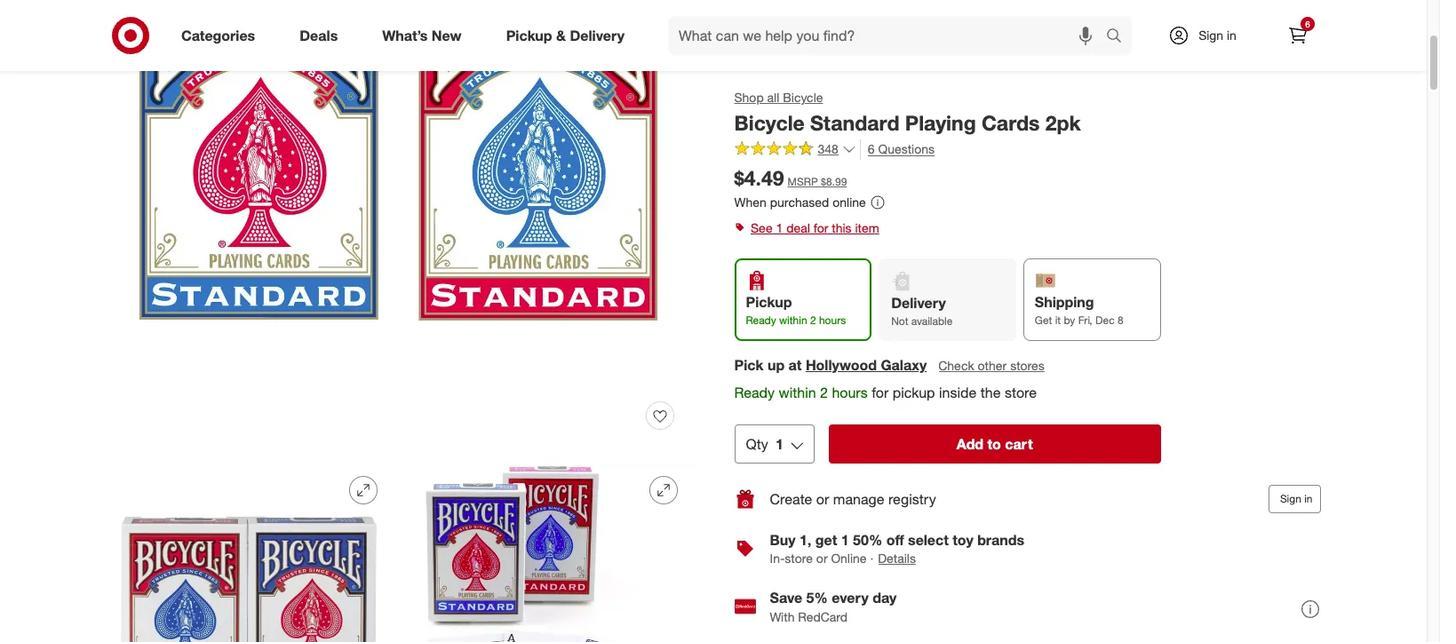 Task type: describe. For each thing, give the bounding box(es) containing it.
6 for 6 questions
[[868, 141, 875, 156]]

pick
[[735, 357, 764, 374]]

hours inside the pickup ready within 2 hours
[[820, 314, 847, 327]]

manage
[[834, 490, 885, 508]]

6 questions
[[868, 141, 935, 156]]

in-
[[770, 551, 785, 566]]

galaxy
[[881, 357, 927, 374]]

bicycle standard playing cards 2pk, 1 of 6 image
[[106, 0, 692, 448]]

ready within 2 hours for pickup inside the store
[[735, 384, 1038, 402]]

buy 1, get 1 50% off select toy brands link
[[770, 532, 1025, 549]]

online
[[832, 551, 867, 566]]

0 vertical spatial bicycle
[[783, 90, 824, 105]]

within inside the pickup ready within 2 hours
[[780, 314, 808, 327]]

available
[[912, 315, 953, 328]]

at
[[789, 357, 802, 374]]

shop
[[735, 90, 764, 105]]

1 horizontal spatial store
[[1005, 384, 1038, 402]]

1 or from the top
[[817, 490, 830, 508]]

msrp
[[788, 175, 819, 188]]

toy
[[953, 532, 974, 549]]

create or manage registry
[[770, 490, 937, 508]]

store inside the buy 1, get 1 50% off select toy brands in-store or online ∙ details
[[785, 551, 813, 566]]

cards
[[982, 110, 1040, 135]]

$8.99
[[822, 175, 848, 188]]

delivery inside pickup & delivery link
[[570, 26, 625, 44]]

8
[[1118, 314, 1124, 327]]

pickup & delivery
[[506, 26, 625, 44]]

stores
[[1011, 358, 1045, 374]]

add to cart button
[[829, 425, 1161, 464]]

2pk
[[1046, 110, 1081, 135]]

pickup
[[893, 384, 936, 402]]

cart
[[1006, 436, 1034, 453]]

shipping
[[1036, 293, 1095, 311]]

other
[[978, 358, 1007, 374]]

search
[[1098, 28, 1141, 46]]

search button
[[1098, 16, 1141, 59]]

for inside see 1 deal for this item link
[[814, 221, 829, 236]]

pickup ready within 2 hours
[[746, 293, 847, 327]]

standard
[[811, 110, 900, 135]]

0 vertical spatial sign
[[1199, 28, 1224, 43]]

it
[[1056, 314, 1062, 327]]

shipping get it by fri, dec 8
[[1036, 293, 1124, 327]]

1 inside the buy 1, get 1 50% off select toy brands in-store or online ∙ details
[[842, 532, 850, 549]]

$4.49 msrp $8.99
[[735, 165, 848, 190]]

by
[[1064, 314, 1076, 327]]

bicycle standard playing cards 2pk, 3 of 6 image
[[406, 462, 692, 642]]

online
[[833, 195, 867, 210]]

check other stores button
[[938, 357, 1046, 376]]

qty
[[746, 436, 769, 453]]

fri,
[[1079, 314, 1093, 327]]

0 horizontal spatial sign in
[[1199, 28, 1237, 43]]

when
[[735, 195, 767, 210]]

sign inside button
[[1281, 492, 1302, 506]]

new
[[432, 26, 462, 44]]

348 link
[[735, 139, 857, 161]]

this
[[832, 221, 852, 236]]

save 5% every day with redcard
[[770, 589, 897, 625]]

deal
[[787, 221, 810, 236]]

brands
[[978, 532, 1025, 549]]

what's new
[[382, 26, 462, 44]]

pick up at hollywood galaxy
[[735, 357, 927, 374]]

get
[[1036, 314, 1053, 327]]

sign in inside button
[[1281, 492, 1313, 506]]

pickup for ready
[[746, 293, 793, 311]]

qty 1
[[746, 436, 784, 453]]

select
[[909, 532, 949, 549]]

348
[[818, 141, 839, 157]]

1 horizontal spatial for
[[872, 384, 889, 402]]

when purchased online
[[735, 195, 867, 210]]

buy 1, get 1 50% off select toy brands in-store or online ∙ details
[[770, 532, 1025, 566]]

∙
[[871, 551, 874, 566]]

see
[[751, 221, 773, 236]]

what's new link
[[367, 16, 484, 55]]

dec
[[1096, 314, 1115, 327]]

6 questions link
[[860, 139, 935, 160]]

check
[[939, 358, 975, 374]]

up
[[768, 357, 785, 374]]

what's
[[382, 26, 428, 44]]

playing
[[906, 110, 977, 135]]



Task type: vqa. For each thing, say whether or not it's contained in the screenshot.
Baton
no



Task type: locate. For each thing, give the bounding box(es) containing it.
not
[[892, 315, 909, 328]]

see 1 deal for this item
[[751, 221, 879, 236]]

1 right see
[[776, 221, 783, 236]]

pickup left & at the left top
[[506, 26, 552, 44]]

categories
[[181, 26, 255, 44]]

get
[[816, 532, 838, 549]]

see 1 deal for this item link
[[735, 216, 1321, 241]]

1 vertical spatial store
[[785, 551, 813, 566]]

sign in button
[[1269, 485, 1321, 514]]

1 right qty
[[776, 436, 784, 453]]

0 vertical spatial 2
[[811, 314, 817, 327]]

in
[[1227, 28, 1237, 43], [1305, 492, 1313, 506]]

buy
[[770, 532, 796, 549]]

pickup inside the pickup ready within 2 hours
[[746, 293, 793, 311]]

1 horizontal spatial pickup
[[746, 293, 793, 311]]

delivery up available
[[892, 294, 947, 312]]

off
[[887, 532, 905, 549]]

0 vertical spatial pickup
[[506, 26, 552, 44]]

2
[[811, 314, 817, 327], [821, 384, 829, 402]]

1 vertical spatial sign
[[1281, 492, 1302, 506]]

1 horizontal spatial in
[[1305, 492, 1313, 506]]

hours down hollywood
[[833, 384, 868, 402]]

shop all bicycle bicycle standard playing cards 2pk
[[735, 90, 1081, 135]]

save
[[770, 589, 803, 607]]

store down 1,
[[785, 551, 813, 566]]

2 up pick up at hollywood galaxy
[[811, 314, 817, 327]]

for left this
[[814, 221, 829, 236]]

hours up pick up at hollywood galaxy
[[820, 314, 847, 327]]

hollywood
[[806, 357, 878, 374]]

2 vertical spatial 1
[[842, 532, 850, 549]]

store
[[1005, 384, 1038, 402], [785, 551, 813, 566]]

0 horizontal spatial 2
[[811, 314, 817, 327]]

delivery not available
[[892, 294, 953, 328]]

0 horizontal spatial store
[[785, 551, 813, 566]]

1 vertical spatial in
[[1305, 492, 1313, 506]]

all
[[768, 90, 780, 105]]

1 vertical spatial 2
[[821, 384, 829, 402]]

or
[[817, 490, 830, 508], [817, 551, 828, 566]]

6 for 6
[[1306, 19, 1311, 29]]

item
[[855, 221, 879, 236]]

details button
[[878, 550, 917, 569]]

ready down pick on the bottom right of page
[[735, 384, 775, 402]]

0 horizontal spatial in
[[1227, 28, 1237, 43]]

details
[[879, 551, 917, 566]]

add to cart
[[957, 436, 1034, 453]]

0 horizontal spatial delivery
[[570, 26, 625, 44]]

hollywood galaxy button
[[806, 356, 927, 376]]

5%
[[807, 589, 829, 607]]

sign
[[1199, 28, 1224, 43], [1281, 492, 1302, 506]]

bicycle standard playing cards 2pk, 2 of 6 image
[[106, 462, 392, 642]]

delivery inside delivery not available
[[892, 294, 947, 312]]

within down the at
[[779, 384, 817, 402]]

0 horizontal spatial 6
[[868, 141, 875, 156]]

2 within from the top
[[779, 384, 817, 402]]

in inside button
[[1305, 492, 1313, 506]]

pickup for &
[[506, 26, 552, 44]]

for
[[814, 221, 829, 236], [872, 384, 889, 402]]

1 horizontal spatial 6
[[1306, 19, 1311, 29]]

categories link
[[166, 16, 277, 55]]

deals link
[[285, 16, 360, 55]]

0 vertical spatial hours
[[820, 314, 847, 327]]

pickup up up
[[746, 293, 793, 311]]

store down stores
[[1005, 384, 1038, 402]]

or down get
[[817, 551, 828, 566]]

check other stores
[[939, 358, 1045, 374]]

bicycle
[[783, 90, 824, 105], [735, 110, 805, 135]]

$4.49
[[735, 165, 785, 190]]

0 vertical spatial delivery
[[570, 26, 625, 44]]

1 vertical spatial pickup
[[746, 293, 793, 311]]

within up the at
[[780, 314, 808, 327]]

1 horizontal spatial sign
[[1281, 492, 1302, 506]]

ready up pick on the bottom right of page
[[746, 314, 777, 327]]

every
[[832, 589, 869, 607]]

0 vertical spatial in
[[1227, 28, 1237, 43]]

delivery right & at the left top
[[570, 26, 625, 44]]

1 horizontal spatial delivery
[[892, 294, 947, 312]]

bicycle down all
[[735, 110, 805, 135]]

0 vertical spatial ready
[[746, 314, 777, 327]]

2 down pick up at hollywood galaxy
[[821, 384, 829, 402]]

sign in
[[1199, 28, 1237, 43], [1281, 492, 1313, 506]]

sign in link
[[1153, 16, 1264, 55]]

0 horizontal spatial pickup
[[506, 26, 552, 44]]

2 or from the top
[[817, 551, 828, 566]]

ready inside the pickup ready within 2 hours
[[746, 314, 777, 327]]

1 horizontal spatial 2
[[821, 384, 829, 402]]

1 vertical spatial within
[[779, 384, 817, 402]]

purchased
[[771, 195, 830, 210]]

day
[[873, 589, 897, 607]]

redcard
[[799, 610, 848, 625]]

&
[[556, 26, 566, 44]]

create
[[770, 490, 813, 508]]

the
[[981, 384, 1001, 402]]

50%
[[854, 532, 883, 549]]

0 vertical spatial 1
[[776, 221, 783, 236]]

0 vertical spatial store
[[1005, 384, 1038, 402]]

1 vertical spatial 1
[[776, 436, 784, 453]]

1 for see
[[776, 221, 783, 236]]

1 horizontal spatial sign in
[[1281, 492, 1313, 506]]

with
[[770, 610, 795, 625]]

0 vertical spatial sign in
[[1199, 28, 1237, 43]]

What can we help you find? suggestions appear below search field
[[668, 16, 1111, 55]]

or right create
[[817, 490, 830, 508]]

to
[[988, 436, 1002, 453]]

bicycle right all
[[783, 90, 824, 105]]

2 inside the pickup ready within 2 hours
[[811, 314, 817, 327]]

or inside the buy 1, get 1 50% off select toy brands in-store or online ∙ details
[[817, 551, 828, 566]]

inside
[[940, 384, 977, 402]]

1 vertical spatial delivery
[[892, 294, 947, 312]]

0 vertical spatial for
[[814, 221, 829, 236]]

1 for qty
[[776, 436, 784, 453]]

1 vertical spatial bicycle
[[735, 110, 805, 135]]

1 vertical spatial hours
[[833, 384, 868, 402]]

6 link
[[1279, 16, 1318, 55]]

0 vertical spatial or
[[817, 490, 830, 508]]

registry
[[889, 490, 937, 508]]

0 horizontal spatial sign
[[1199, 28, 1224, 43]]

1 vertical spatial 6
[[868, 141, 875, 156]]

pickup & delivery link
[[491, 16, 647, 55]]

for down hollywood galaxy button
[[872, 384, 889, 402]]

questions
[[879, 141, 935, 156]]

1 within from the top
[[780, 314, 808, 327]]

delivery
[[570, 26, 625, 44], [892, 294, 947, 312]]

1 vertical spatial for
[[872, 384, 889, 402]]

0 vertical spatial within
[[780, 314, 808, 327]]

1 vertical spatial or
[[817, 551, 828, 566]]

1,
[[800, 532, 812, 549]]

6
[[1306, 19, 1311, 29], [868, 141, 875, 156]]

1 up online
[[842, 532, 850, 549]]

1 vertical spatial ready
[[735, 384, 775, 402]]

0 vertical spatial 6
[[1306, 19, 1311, 29]]

1
[[776, 221, 783, 236], [776, 436, 784, 453], [842, 532, 850, 549]]

hours
[[820, 314, 847, 327], [833, 384, 868, 402]]

add
[[957, 436, 984, 453]]

1 vertical spatial sign in
[[1281, 492, 1313, 506]]

deals
[[300, 26, 338, 44]]

ready
[[746, 314, 777, 327], [735, 384, 775, 402]]

0 horizontal spatial for
[[814, 221, 829, 236]]



